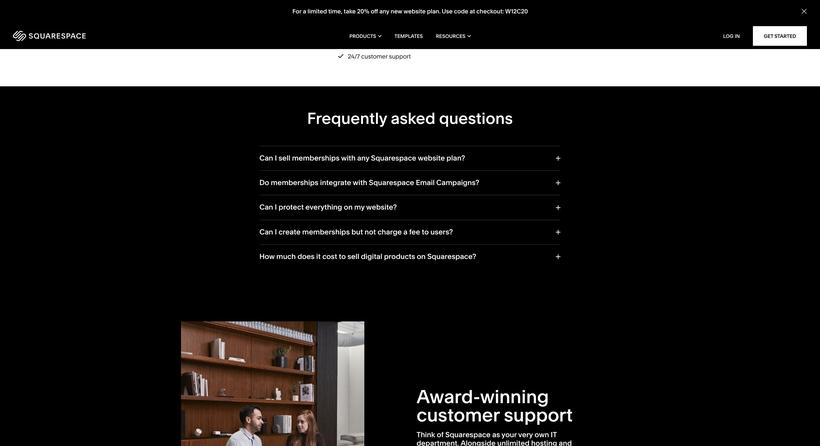 Task type: vqa. For each thing, say whether or not it's contained in the screenshot.
Help Center
no



Task type: describe. For each thing, give the bounding box(es) containing it.
templates
[[395, 33, 423, 39]]

0 vertical spatial to
[[422, 228, 429, 237]]

plan?
[[447, 154, 466, 163]]

use
[[442, 8, 453, 15]]

for
[[293, 8, 302, 15]]

how much does it cost to sell digital products on squarespace?
[[260, 253, 477, 262]]

at
[[470, 8, 475, 15]]

templates link
[[395, 23, 423, 49]]

award-
[[417, 386, 481, 408]]

checkout:
[[477, 8, 504, 15]]

resources
[[436, 33, 466, 39]]

1 vertical spatial website
[[418, 154, 445, 163]]

own
[[535, 431, 550, 440]]

can i protect everything on my website?
[[260, 203, 397, 212]]

management
[[377, 28, 414, 36]]

charge
[[378, 228, 402, 237]]

1 vertical spatial with
[[341, 154, 356, 163]]

i for protect
[[275, 203, 277, 212]]

no squarespace ads or branding
[[348, 40, 440, 48]]

support inside award-winning customer support
[[504, 405, 573, 427]]

customer
[[348, 28, 376, 36]]

users?
[[431, 228, 453, 237]]

does
[[298, 253, 315, 262]]

can for can i sell memberships with any squarespace website plan?
[[260, 154, 273, 163]]

can for can i create memberships but not charge a fee to users?
[[260, 228, 273, 237]]

award-winning customer support
[[417, 386, 573, 427]]

new
[[391, 8, 403, 15]]

plan.
[[427, 8, 441, 15]]

pay
[[549, 40, 559, 48]]

can
[[537, 40, 548, 48]]

card
[[617, 40, 630, 48]]

24/7
[[348, 53, 360, 60]]

no
[[348, 40, 356, 48]]

create
[[279, 228, 301, 237]]

can i sell memberships with any squarespace website plan?
[[260, 154, 466, 163]]

it
[[551, 431, 557, 440]]

think
[[417, 431, 436, 440]]

can i create memberships but not charge a fee to users?
[[260, 228, 453, 237]]

i for sell
[[275, 154, 277, 163]]

customer management
[[348, 28, 414, 36]]

paypal
[[573, 40, 591, 48]]

questions
[[440, 109, 513, 128]]

0 vertical spatial website
[[404, 8, 426, 15]]

campaigns?
[[437, 179, 480, 187]]

customers
[[505, 40, 536, 48]]

0 horizontal spatial support
[[389, 53, 411, 60]]

squarespace inside think of squarespace as your very own it department. alongside unlimited hosting an
[[446, 431, 491, 440]]

resources button
[[436, 23, 471, 49]]

squarespace?
[[428, 253, 477, 262]]

code
[[454, 8, 469, 15]]

customers can pay with paypal or credit card
[[505, 40, 630, 48]]

customer care advisors. image
[[181, 322, 365, 447]]

memberships for create
[[303, 228, 350, 237]]

digital
[[361, 253, 383, 262]]

with for integrate
[[353, 179, 368, 187]]

alongside
[[461, 440, 496, 447]]

hosting
[[532, 440, 558, 447]]

take
[[344, 8, 356, 15]]

for a limited time, take 20% off any new website plan. use code at checkout: w12c20
[[293, 8, 528, 15]]

how
[[260, 253, 275, 262]]

log             in link
[[724, 33, 741, 39]]

1 horizontal spatial sell
[[348, 253, 360, 262]]

get started link
[[754, 26, 808, 46]]

0 horizontal spatial any
[[358, 154, 370, 163]]

started
[[775, 33, 797, 39]]

cost
[[323, 253, 338, 262]]

of
[[437, 431, 444, 440]]

email
[[416, 179, 435, 187]]

think of squarespace as your very own it department. alongside unlimited hosting an
[[417, 431, 592, 447]]



Task type: locate. For each thing, give the bounding box(es) containing it.
off
[[371, 8, 378, 15]]

squarespace
[[358, 40, 395, 48], [371, 154, 417, 163], [369, 179, 415, 187], [446, 431, 491, 440]]

2 vertical spatial memberships
[[303, 228, 350, 237]]

0 vertical spatial memberships
[[292, 154, 340, 163]]

0 horizontal spatial customer
[[362, 53, 388, 60]]

products
[[384, 253, 416, 262]]

in
[[735, 33, 741, 39]]

winning
[[481, 386, 549, 408]]

as
[[493, 431, 501, 440]]

1 vertical spatial to
[[339, 253, 346, 262]]

do memberships integrate with squarespace email campaigns?
[[260, 179, 480, 187]]

1 horizontal spatial to
[[422, 228, 429, 237]]

0 horizontal spatial sell
[[279, 154, 291, 163]]

2 vertical spatial with
[[353, 179, 368, 187]]

0 vertical spatial customer
[[362, 53, 388, 60]]

asked
[[391, 109, 436, 128]]

w12c20
[[506, 8, 528, 15]]

0 horizontal spatial to
[[339, 253, 346, 262]]

20%
[[357, 8, 370, 15]]

squarespace logo image
[[13, 31, 86, 41]]

can left create
[[260, 228, 273, 237]]

memberships down 'can i protect everything on my website?'
[[303, 228, 350, 237]]

memberships
[[292, 154, 340, 163], [271, 179, 319, 187], [303, 228, 350, 237]]

24/7 customer support
[[348, 53, 411, 60]]

1 vertical spatial can
[[260, 203, 273, 212]]

1 vertical spatial sell
[[348, 253, 360, 262]]

can
[[260, 154, 273, 163], [260, 203, 273, 212], [260, 228, 273, 237]]

0 horizontal spatial a
[[303, 8, 306, 15]]

0 vertical spatial any
[[380, 8, 390, 15]]

do
[[260, 179, 269, 187]]

i for create
[[275, 228, 277, 237]]

1 vertical spatial support
[[504, 405, 573, 427]]

support up "own"
[[504, 405, 573, 427]]

customer up of
[[417, 405, 500, 427]]

website right the new on the top left of the page
[[404, 8, 426, 15]]

website left plan?
[[418, 154, 445, 163]]

a
[[303, 8, 306, 15], [404, 228, 408, 237]]

2 or from the left
[[593, 40, 599, 48]]

1 vertical spatial customer
[[417, 405, 500, 427]]

a left fee
[[404, 228, 408, 237]]

website
[[404, 8, 426, 15], [418, 154, 445, 163]]

my
[[355, 203, 365, 212]]

your
[[502, 431, 517, 440]]

unlimited
[[498, 440, 530, 447]]

integrate
[[320, 179, 352, 187]]

products button
[[350, 23, 382, 49]]

1 horizontal spatial support
[[504, 405, 573, 427]]

customer
[[362, 53, 388, 60], [417, 405, 500, 427]]

department.
[[417, 440, 460, 447]]

1 horizontal spatial any
[[380, 8, 390, 15]]

customer inside award-winning customer support
[[417, 405, 500, 427]]

to
[[422, 228, 429, 237], [339, 253, 346, 262]]

1 vertical spatial memberships
[[271, 179, 319, 187]]

everything
[[306, 203, 342, 212]]

2 can from the top
[[260, 203, 273, 212]]

get
[[765, 33, 774, 39]]

2 vertical spatial can
[[260, 228, 273, 237]]

memberships up integrate
[[292, 154, 340, 163]]

on
[[344, 203, 353, 212], [417, 253, 426, 262]]

0 vertical spatial sell
[[279, 154, 291, 163]]

products
[[350, 33, 377, 39]]

can for can i protect everything on my website?
[[260, 203, 273, 212]]

with
[[560, 40, 572, 48], [341, 154, 356, 163], [353, 179, 368, 187]]

0 horizontal spatial or
[[408, 40, 413, 48]]

but
[[352, 228, 363, 237]]

get started
[[765, 33, 797, 39]]

any
[[380, 8, 390, 15], [358, 154, 370, 163]]

on left my
[[344, 203, 353, 212]]

2 i from the top
[[275, 203, 277, 212]]

memberships for sell
[[292, 154, 340, 163]]

with right pay
[[560, 40, 572, 48]]

0 vertical spatial i
[[275, 154, 277, 163]]

1 horizontal spatial a
[[404, 228, 408, 237]]

memberships up protect
[[271, 179, 319, 187]]

squarespace logo link
[[13, 31, 172, 41]]

with right integrate
[[353, 179, 368, 187]]

very
[[519, 431, 533, 440]]

much
[[277, 253, 296, 262]]

or
[[408, 40, 413, 48], [593, 40, 599, 48]]

can up do
[[260, 154, 273, 163]]

1 vertical spatial any
[[358, 154, 370, 163]]

0 vertical spatial can
[[260, 154, 273, 163]]

ads
[[396, 40, 406, 48]]

0 vertical spatial a
[[303, 8, 306, 15]]

not
[[365, 228, 376, 237]]

fee
[[410, 228, 421, 237]]

frequently asked questions
[[307, 109, 513, 128]]

1 vertical spatial on
[[417, 253, 426, 262]]

0 vertical spatial with
[[560, 40, 572, 48]]

2 vertical spatial i
[[275, 228, 277, 237]]

log
[[724, 33, 734, 39]]

support
[[389, 53, 411, 60], [504, 405, 573, 427]]

can down do
[[260, 203, 273, 212]]

to right cost
[[339, 253, 346, 262]]

on right products
[[417, 253, 426, 262]]

limited
[[308, 8, 327, 15]]

0 vertical spatial on
[[344, 203, 353, 212]]

1 horizontal spatial or
[[593, 40, 599, 48]]

a right for
[[303, 8, 306, 15]]

website?
[[367, 203, 397, 212]]

1 or from the left
[[408, 40, 413, 48]]

1 vertical spatial i
[[275, 203, 277, 212]]

time,
[[328, 8, 343, 15]]

or down templates
[[408, 40, 413, 48]]

it
[[317, 253, 321, 262]]

log             in
[[724, 33, 741, 39]]

0 horizontal spatial on
[[344, 203, 353, 212]]

to right fee
[[422, 228, 429, 237]]

1 vertical spatial a
[[404, 228, 408, 237]]

0 vertical spatial support
[[389, 53, 411, 60]]

1 horizontal spatial on
[[417, 253, 426, 262]]

branding
[[415, 40, 440, 48]]

customer right 24/7 at the top
[[362, 53, 388, 60]]

1 horizontal spatial customer
[[417, 405, 500, 427]]

or left credit
[[593, 40, 599, 48]]

any right off
[[380, 8, 390, 15]]

with up integrate
[[341, 154, 356, 163]]

frequently
[[307, 109, 387, 128]]

with for pay
[[560, 40, 572, 48]]

support down the ads
[[389, 53, 411, 60]]

1 i from the top
[[275, 154, 277, 163]]

any up do memberships integrate with squarespace email campaigns?
[[358, 154, 370, 163]]

credit
[[600, 40, 616, 48]]

sell
[[279, 154, 291, 163], [348, 253, 360, 262]]

i
[[275, 154, 277, 163], [275, 203, 277, 212], [275, 228, 277, 237]]

3 can from the top
[[260, 228, 273, 237]]

3 i from the top
[[275, 228, 277, 237]]

1 can from the top
[[260, 154, 273, 163]]

protect
[[279, 203, 304, 212]]



